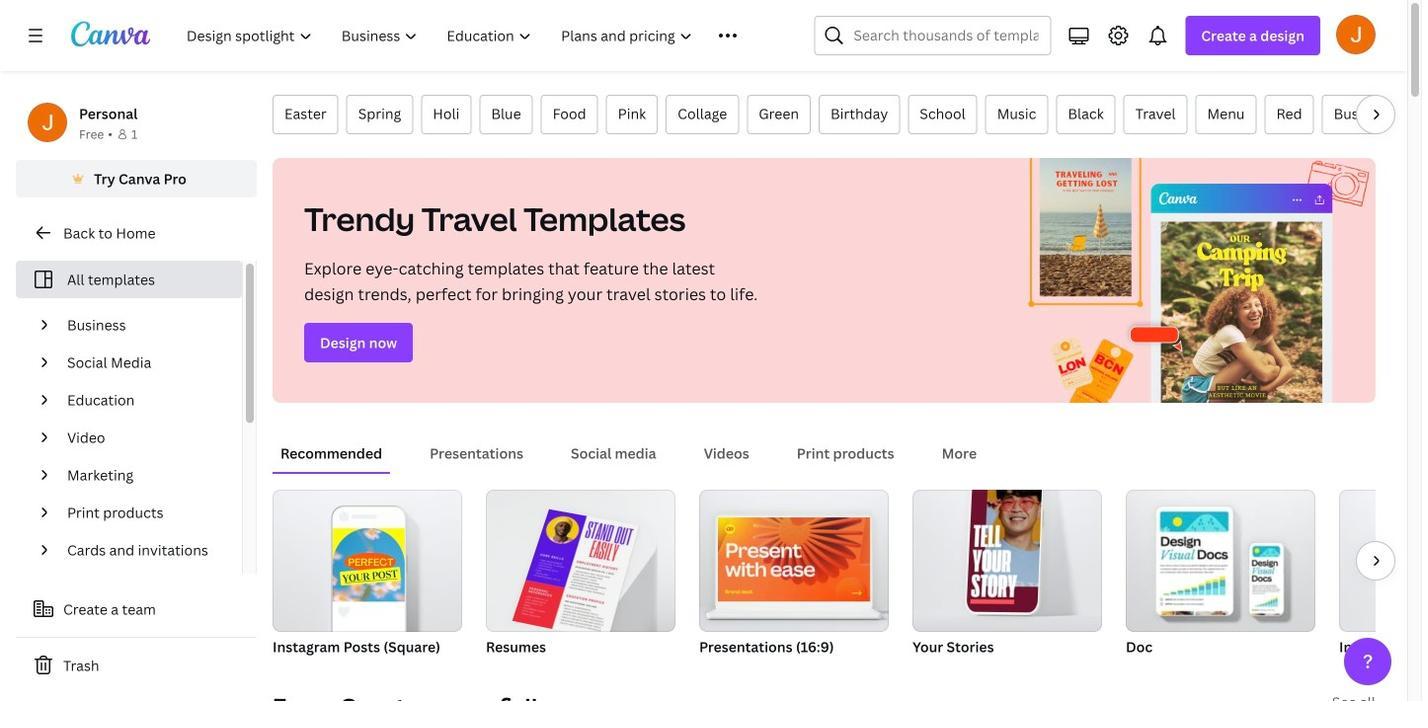 Task type: locate. For each thing, give the bounding box(es) containing it.
resume image
[[486, 490, 676, 632], [512, 509, 639, 641]]

instagram post (square) image
[[273, 490, 462, 632], [333, 528, 405, 602]]

None search field
[[814, 16, 1051, 55]]

doc image
[[1126, 490, 1316, 632], [1126, 490, 1316, 632]]

top level navigation element
[[174, 16, 767, 55], [174, 16, 767, 55]]

presentation (16:9) image
[[699, 490, 889, 632], [718, 518, 870, 602]]

your story image
[[967, 478, 1042, 613], [913, 490, 1102, 632]]

instagram story image
[[1339, 490, 1422, 632]]



Task type: vqa. For each thing, say whether or not it's contained in the screenshot.
Presentation (16:9) 'image'
yes



Task type: describe. For each thing, give the bounding box(es) containing it.
trendy travel templates image
[[1009, 158, 1376, 403]]

Search search field
[[854, 17, 1039, 54]]

jeremy miller image
[[1336, 15, 1376, 54]]



